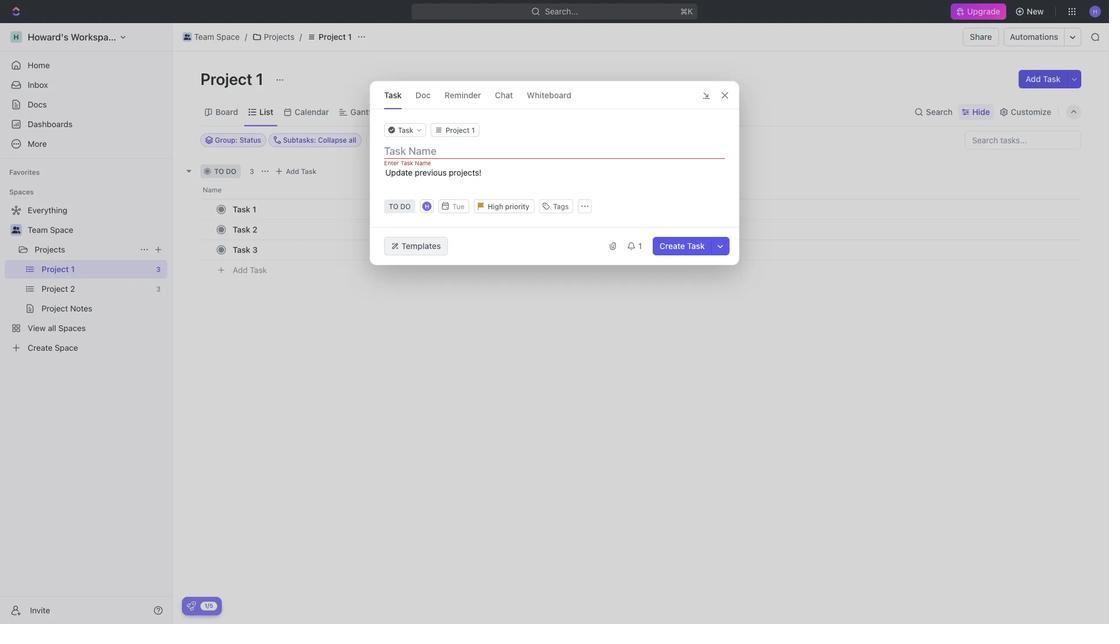 Task type: vqa. For each thing, say whether or not it's contained in the screenshot.
Page links
no



Task type: locate. For each thing, give the bounding box(es) containing it.
list
[[260, 107, 273, 117]]

1 vertical spatial team space
[[28, 225, 73, 235]]

user group image
[[184, 34, 191, 40], [12, 227, 21, 234]]

dialog
[[370, 81, 740, 265]]

1 horizontal spatial project 1
[[319, 32, 352, 42]]

0 vertical spatial do
[[226, 167, 236, 175]]

team inside tree
[[28, 225, 48, 235]]

add task
[[1026, 74, 1061, 84], [286, 167, 317, 175], [233, 265, 267, 275]]

2 / from the left
[[300, 32, 302, 42]]

share button
[[964, 28, 1000, 46]]

automations
[[1011, 32, 1059, 42]]

task 3 link
[[230, 242, 401, 258]]

0 vertical spatial user group image
[[184, 34, 191, 40]]

task inside dropdown button
[[398, 126, 414, 134]]

search button
[[912, 104, 957, 120]]

3 up ‎task 1
[[250, 167, 254, 175]]

1 button
[[622, 237, 648, 255]]

to inside "dropdown button"
[[389, 202, 399, 210]]

new button
[[1011, 2, 1051, 21]]

0 horizontal spatial /
[[245, 32, 247, 42]]

to
[[214, 167, 224, 175], [389, 202, 399, 210]]

1 vertical spatial project 1
[[201, 69, 267, 88]]

‎task
[[233, 205, 251, 214], [233, 225, 251, 234]]

1 horizontal spatial add task
[[286, 167, 317, 175]]

tree
[[5, 201, 168, 357]]

0 horizontal spatial add task
[[233, 265, 267, 275]]

1 horizontal spatial user group image
[[184, 34, 191, 40]]

add up ‎task 1 link on the top left of the page
[[286, 167, 299, 175]]

add task up ‎task 1 link on the top left of the page
[[286, 167, 317, 175]]

1 vertical spatial to
[[389, 202, 399, 210]]

0 horizontal spatial to do
[[214, 167, 236, 175]]

favorites button
[[5, 165, 44, 179]]

projects
[[264, 32, 295, 42], [35, 245, 65, 254]]

1 horizontal spatial projects link
[[250, 30, 297, 44]]

0 vertical spatial to
[[214, 167, 224, 175]]

add task button up customize
[[1019, 70, 1068, 88]]

add task down task 3
[[233, 265, 267, 275]]

1 horizontal spatial do
[[401, 202, 411, 210]]

0 horizontal spatial project 1
[[201, 69, 267, 88]]

task
[[1044, 74, 1061, 84], [384, 90, 402, 100], [398, 126, 414, 134], [301, 167, 317, 175], [688, 241, 705, 251], [233, 245, 251, 255], [250, 265, 267, 275]]

project
[[319, 32, 346, 42], [201, 69, 253, 88]]

2 vertical spatial add
[[233, 265, 248, 275]]

0 vertical spatial team space
[[194, 32, 240, 42]]

0 horizontal spatial project
[[201, 69, 253, 88]]

0 horizontal spatial space
[[50, 225, 73, 235]]

task down table
[[398, 126, 414, 134]]

0 horizontal spatial add
[[233, 265, 248, 275]]

Search tasks... text field
[[966, 131, 1081, 149]]

0 vertical spatial 3
[[250, 167, 254, 175]]

2 horizontal spatial add task
[[1026, 74, 1061, 84]]

2 ‎task from the top
[[233, 225, 251, 234]]

spaces
[[9, 188, 34, 196]]

customize button
[[996, 104, 1055, 120]]

0 vertical spatial project
[[319, 32, 346, 42]]

‎task left 2
[[233, 225, 251, 234]]

dashboards link
[[5, 115, 168, 134]]

1 vertical spatial user group image
[[12, 227, 21, 234]]

do
[[226, 167, 236, 175], [401, 202, 411, 210]]

0 vertical spatial projects
[[264, 32, 295, 42]]

team space inside sidebar 'navigation'
[[28, 225, 73, 235]]

whiteboard
[[527, 90, 572, 100]]

0 horizontal spatial team
[[28, 225, 48, 235]]

to do button
[[384, 199, 416, 213]]

h button
[[421, 201, 433, 212]]

0 horizontal spatial team space
[[28, 225, 73, 235]]

add task button down task 3
[[228, 263, 272, 277]]

team space link
[[180, 30, 243, 44], [28, 221, 165, 239]]

1 vertical spatial do
[[401, 202, 411, 210]]

0 vertical spatial add
[[1026, 74, 1042, 84]]

do left h
[[401, 202, 411, 210]]

0 horizontal spatial user group image
[[12, 227, 21, 234]]

0 horizontal spatial projects link
[[35, 240, 135, 259]]

‎task 2 link
[[230, 221, 401, 238]]

new
[[1027, 7, 1044, 16]]

0 vertical spatial add task
[[1026, 74, 1061, 84]]

add up customize
[[1026, 74, 1042, 84]]

0 horizontal spatial projects
[[35, 245, 65, 254]]

calendar
[[295, 107, 329, 117]]

dashboards
[[28, 119, 73, 129]]

0 vertical spatial space
[[217, 32, 240, 42]]

high priority button
[[474, 199, 535, 213]]

templates
[[402, 241, 441, 251]]

2 horizontal spatial add
[[1026, 74, 1042, 84]]

to do left h
[[389, 202, 411, 210]]

⌘k
[[681, 7, 693, 16]]

board
[[216, 107, 238, 117]]

add for add task button to the top
[[1026, 74, 1042, 84]]

1 vertical spatial space
[[50, 225, 73, 235]]

projects!
[[449, 168, 482, 177]]

table
[[393, 107, 414, 117]]

3
[[250, 167, 254, 175], [253, 245, 258, 255]]

task right create
[[688, 241, 705, 251]]

0 vertical spatial ‎task
[[233, 205, 251, 214]]

do inside "dropdown button"
[[401, 202, 411, 210]]

add for bottom add task button
[[233, 265, 248, 275]]

1 horizontal spatial add
[[286, 167, 299, 175]]

Task Name text field
[[384, 144, 728, 158]]

inbox link
[[5, 76, 168, 94]]

space
[[217, 32, 240, 42], [50, 225, 73, 235]]

1 horizontal spatial projects
[[264, 32, 295, 42]]

team space
[[194, 32, 240, 42], [28, 225, 73, 235]]

2 vertical spatial add task
[[233, 265, 267, 275]]

project 1 link
[[304, 30, 355, 44]]

1 vertical spatial to do
[[389, 202, 411, 210]]

1 horizontal spatial to do
[[389, 202, 411, 210]]

3 down 2
[[253, 245, 258, 255]]

1 horizontal spatial team
[[194, 32, 214, 42]]

team
[[194, 32, 214, 42], [28, 225, 48, 235]]

0 vertical spatial to do
[[214, 167, 236, 175]]

1 horizontal spatial team space link
[[180, 30, 243, 44]]

1 ‎task from the top
[[233, 205, 251, 214]]

projects link
[[250, 30, 297, 44], [35, 240, 135, 259]]

1 vertical spatial add
[[286, 167, 299, 175]]

1
[[348, 32, 352, 42], [256, 69, 264, 88], [253, 205, 256, 214], [639, 241, 642, 251]]

0 horizontal spatial to
[[214, 167, 224, 175]]

/
[[245, 32, 247, 42], [300, 32, 302, 42]]

add task button up ‎task 1 link on the top left of the page
[[272, 164, 321, 178]]

1 vertical spatial ‎task
[[233, 225, 251, 234]]

1 vertical spatial 3
[[253, 245, 258, 255]]

1 vertical spatial team
[[28, 225, 48, 235]]

sidebar navigation
[[0, 23, 173, 624]]

1 horizontal spatial space
[[217, 32, 240, 42]]

to do
[[214, 167, 236, 175], [389, 202, 411, 210]]

1 vertical spatial add task
[[286, 167, 317, 175]]

0 horizontal spatial do
[[226, 167, 236, 175]]

onboarding checklist button image
[[187, 602, 196, 611]]

add task up customize
[[1026, 74, 1061, 84]]

update previous projects!
[[386, 168, 482, 177]]

1 vertical spatial projects link
[[35, 240, 135, 259]]

1 vertical spatial team space link
[[28, 221, 165, 239]]

add down task 3
[[233, 265, 248, 275]]

home link
[[5, 56, 168, 75]]

1 horizontal spatial /
[[300, 32, 302, 42]]

‎task up ‎task 2
[[233, 205, 251, 214]]

1 horizontal spatial to
[[389, 202, 399, 210]]

project 1
[[319, 32, 352, 42], [201, 69, 267, 88]]

tree containing team space
[[5, 201, 168, 357]]

to do up ‎task 1
[[214, 167, 236, 175]]

add
[[1026, 74, 1042, 84], [286, 167, 299, 175], [233, 265, 248, 275]]

do up ‎task 1
[[226, 167, 236, 175]]

1 horizontal spatial team space
[[194, 32, 240, 42]]

add task button
[[1019, 70, 1068, 88], [272, 164, 321, 178], [228, 263, 272, 277]]

1 vertical spatial projects
[[35, 245, 65, 254]]



Task type: describe. For each thing, give the bounding box(es) containing it.
create task button
[[653, 237, 712, 255]]

favorites
[[9, 168, 40, 176]]

1 / from the left
[[245, 32, 247, 42]]

search
[[927, 107, 953, 117]]

gantt
[[351, 107, 372, 117]]

2
[[253, 225, 258, 234]]

doc button
[[416, 81, 431, 109]]

0 vertical spatial project 1
[[319, 32, 352, 42]]

user group image inside team space link
[[184, 34, 191, 40]]

high priority
[[488, 202, 530, 210]]

0 vertical spatial projects link
[[250, 30, 297, 44]]

task 3
[[233, 245, 258, 255]]

list link
[[257, 104, 273, 120]]

1 vertical spatial project
[[201, 69, 253, 88]]

automations button
[[1005, 28, 1065, 46]]

hide
[[973, 107, 991, 117]]

doc
[[416, 90, 431, 100]]

projects link inside tree
[[35, 240, 135, 259]]

reminder button
[[445, 81, 481, 109]]

docs link
[[5, 95, 168, 114]]

chat button
[[495, 81, 513, 109]]

update
[[386, 168, 413, 177]]

upgrade link
[[952, 3, 1007, 20]]

tags button
[[540, 199, 574, 213]]

whiteboard button
[[527, 81, 572, 109]]

inbox
[[28, 80, 48, 90]]

onboarding checklist button element
[[187, 602, 196, 611]]

0 vertical spatial add task button
[[1019, 70, 1068, 88]]

task button
[[384, 123, 426, 137]]

projects inside tree
[[35, 245, 65, 254]]

share
[[971, 32, 993, 42]]

task button
[[384, 81, 402, 109]]

invite
[[30, 606, 50, 615]]

reminder
[[445, 90, 481, 100]]

customize
[[1011, 107, 1052, 117]]

tags
[[553, 202, 569, 210]]

1 button
[[622, 237, 648, 255]]

templates button
[[384, 237, 448, 255]]

board link
[[213, 104, 238, 120]]

1/5
[[205, 603, 213, 609]]

‎task 2
[[233, 225, 258, 234]]

hide button
[[959, 104, 994, 120]]

‎task for ‎task 1
[[233, 205, 251, 214]]

space inside tree
[[50, 225, 73, 235]]

home
[[28, 60, 50, 70]]

1 horizontal spatial project
[[319, 32, 346, 42]]

table link
[[391, 104, 414, 120]]

h
[[425, 203, 429, 210]]

2 vertical spatial add task button
[[228, 263, 272, 277]]

task down task 3
[[250, 265, 267, 275]]

0 vertical spatial team
[[194, 32, 214, 42]]

calendar link
[[293, 104, 329, 120]]

1 vertical spatial add task button
[[272, 164, 321, 178]]

task inside button
[[688, 241, 705, 251]]

task down ‎task 2
[[233, 245, 251, 255]]

high
[[488, 202, 504, 210]]

high priority button
[[474, 199, 535, 213]]

priority
[[505, 202, 530, 210]]

task up table link
[[384, 90, 402, 100]]

0 vertical spatial team space link
[[180, 30, 243, 44]]

previous
[[415, 168, 447, 177]]

create task
[[660, 241, 705, 251]]

dialog containing task
[[370, 81, 740, 265]]

chat
[[495, 90, 513, 100]]

‎task 1
[[233, 205, 256, 214]]

1 inside button
[[639, 241, 642, 251]]

docs
[[28, 100, 47, 109]]

‎task 1 link
[[230, 201, 401, 218]]

upgrade
[[968, 7, 1001, 16]]

to do inside "dropdown button"
[[389, 202, 411, 210]]

tags button
[[540, 199, 574, 213]]

create
[[660, 241, 685, 251]]

tree inside sidebar 'navigation'
[[5, 201, 168, 357]]

0 horizontal spatial team space link
[[28, 221, 165, 239]]

gantt link
[[348, 104, 372, 120]]

user group image inside tree
[[12, 227, 21, 234]]

task up customize
[[1044, 74, 1061, 84]]

search...
[[545, 7, 578, 16]]

‎task for ‎task 2
[[233, 225, 251, 234]]

task up ‎task 1 link on the top left of the page
[[301, 167, 317, 175]]



